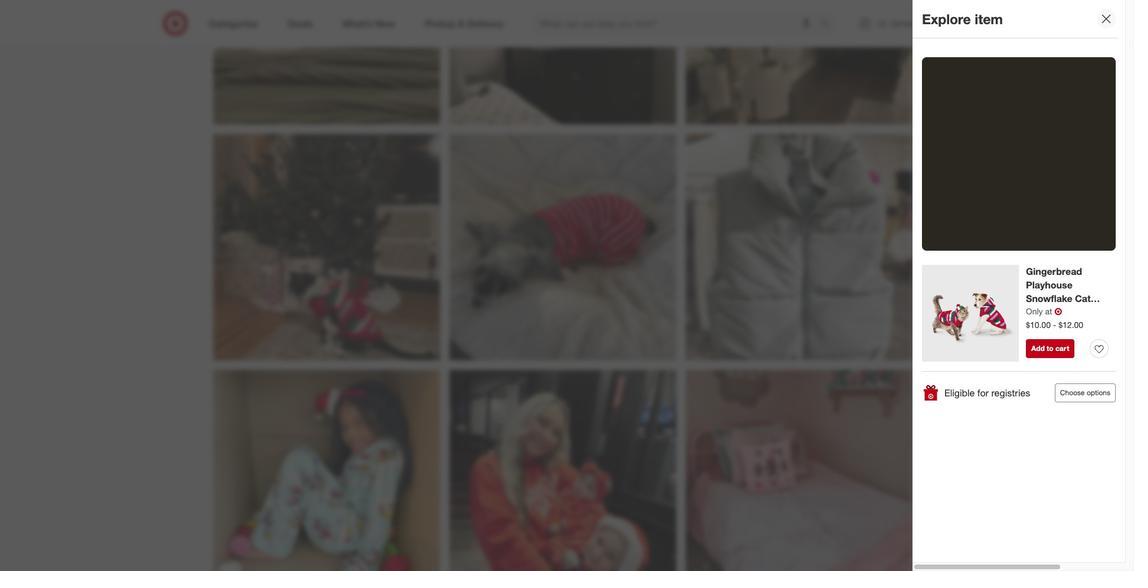 Task type: locate. For each thing, give the bounding box(es) containing it.
gingerbread playhouse snowflake cat and dog hoodie - wondershop™ link
[[1026, 265, 1109, 332]]

search
[[815, 19, 843, 30]]

1 user image by @alexandhome image from the left
[[213, 0, 440, 124]]

0 horizontal spatial user image by @alexandhome image
[[213, 0, 440, 124]]

only at ¬
[[1026, 306, 1062, 318]]

playhouse
[[1026, 279, 1073, 291]]

to
[[1047, 344, 1054, 353]]

user image by @myfarmflowerhome image
[[686, 370, 912, 572]]

gingerbread playhouse snowflake cat and dog hoodie - wondershop™
[[1026, 266, 1105, 332]]

-
[[1101, 306, 1105, 318], [1053, 320, 1056, 330]]

choose options button
[[1055, 384, 1116, 403]]

3 user image by @alexandhome image from the left
[[686, 0, 912, 124]]

hoodie
[[1067, 306, 1099, 318]]

1 horizontal spatial user image by @alexandhome image
[[449, 0, 676, 124]]

registries
[[991, 387, 1030, 399]]

only
[[1026, 306, 1043, 316]]

options
[[1087, 389, 1111, 398]]

snowflake
[[1026, 293, 1073, 305]]

1 horizontal spatial -
[[1101, 306, 1105, 318]]

- down dog
[[1053, 320, 1056, 330]]

1 vertical spatial -
[[1053, 320, 1056, 330]]

cart
[[1056, 344, 1069, 353]]

2 horizontal spatial user image by @alexandhome image
[[686, 0, 912, 124]]

$12.00
[[1059, 320, 1083, 330]]

0 horizontal spatial -
[[1053, 320, 1056, 330]]

add to cart button
[[1026, 340, 1075, 359]]

user image by @tiina.marie image
[[213, 370, 440, 572]]

user image by @alexandhome image
[[213, 0, 440, 124], [449, 0, 676, 124], [686, 0, 912, 124]]

- right hoodie
[[1101, 306, 1105, 318]]

0 vertical spatial -
[[1101, 306, 1105, 318]]

user image by @oliveschnauzer_ image
[[449, 134, 676, 361]]

- inside gingerbread playhouse snowflake cat and dog hoodie - wondershop™
[[1101, 306, 1105, 318]]

What can we help you find? suggestions appear below search field
[[533, 11, 823, 37]]



Task type: vqa. For each thing, say whether or not it's contained in the screenshot.
Chat with a Beauty Consultant button
no



Task type: describe. For each thing, give the bounding box(es) containing it.
choose options
[[1060, 389, 1111, 398]]

item
[[975, 10, 1003, 27]]

$10.00 - $12.00
[[1026, 320, 1083, 330]]

for
[[978, 387, 989, 399]]

add
[[1031, 344, 1045, 353]]

explore item dialog
[[913, 0, 1134, 572]]

gingerbread playhouse snowflake cat and dog hoodie - wondershop™ image
[[922, 265, 1019, 362]]

wondershop™
[[1026, 320, 1088, 332]]

$10.00
[[1026, 320, 1051, 330]]

cat
[[1075, 293, 1091, 305]]

¬
[[1055, 306, 1062, 318]]

explore
[[922, 10, 971, 27]]

dog
[[1046, 306, 1064, 318]]

user image by @targetdealfinder image
[[686, 134, 912, 361]]

and
[[1026, 306, 1043, 318]]

eligible for registries
[[945, 387, 1030, 399]]

eligible
[[945, 387, 975, 399]]

2 user image by @alexandhome image from the left
[[449, 0, 676, 124]]

user image by @thelegiitnikki image
[[449, 370, 676, 572]]

at
[[1045, 306, 1052, 316]]

search button
[[815, 11, 843, 39]]

user image by @the_witty_maven image
[[213, 134, 440, 361]]

gingerbread
[[1026, 266, 1082, 278]]

explore item
[[922, 10, 1003, 27]]

add to cart
[[1031, 344, 1069, 353]]

choose
[[1060, 389, 1085, 398]]



